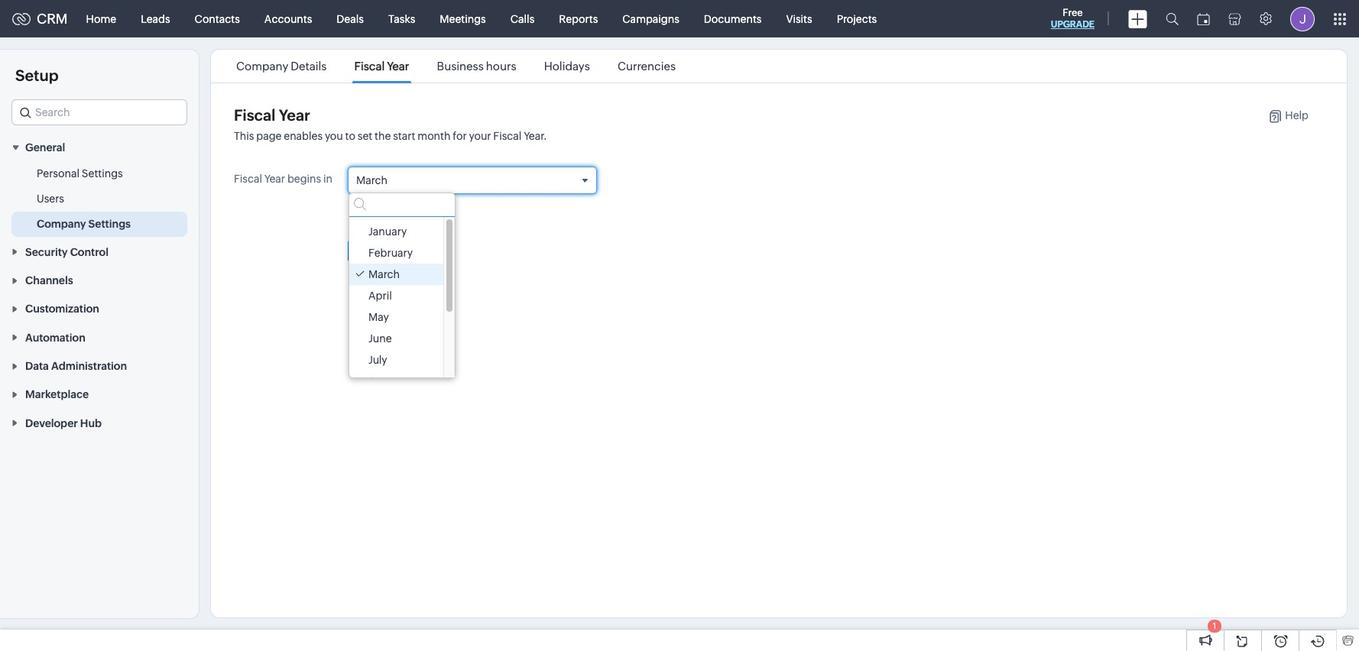 Task type: vqa. For each thing, say whether or not it's contained in the screenshot.
rightmost Company
yes



Task type: describe. For each thing, give the bounding box(es) containing it.
search element
[[1157, 0, 1188, 37]]

accounts
[[264, 13, 312, 25]]

for
[[453, 130, 467, 142]]

documents
[[704, 13, 762, 25]]

july
[[368, 354, 387, 366]]

fiscal year inside list
[[354, 60, 409, 73]]

calendar image
[[1197, 13, 1210, 25]]

february
[[368, 247, 413, 259]]

to
[[345, 130, 355, 142]]

august
[[368, 376, 404, 388]]

channels button
[[0, 266, 199, 294]]

logo image
[[12, 13, 31, 25]]

fiscal right your
[[493, 130, 522, 142]]

may
[[368, 311, 389, 324]]

set
[[358, 130, 373, 142]]

create menu element
[[1119, 0, 1157, 37]]

leads link
[[129, 0, 182, 37]]

customization
[[25, 303, 99, 315]]

page
[[256, 130, 282, 142]]

currencies link
[[615, 60, 678, 73]]

marketplace button
[[0, 380, 199, 409]]

fiscal down deals link at the top left
[[354, 60, 385, 73]]

calls link
[[498, 0, 547, 37]]

this page enables you to set the start month for your fiscal year.
[[234, 130, 547, 142]]

developer hub
[[25, 417, 102, 429]]

free
[[1063, 7, 1083, 18]]

1
[[1213, 622, 1216, 631]]

security control button
[[0, 237, 199, 266]]

meetings link
[[428, 0, 498, 37]]

help
[[1285, 109, 1309, 122]]

month
[[418, 130, 451, 142]]

documents link
[[692, 0, 774, 37]]

Search text field
[[12, 100, 187, 125]]

channels
[[25, 274, 73, 287]]

calls
[[510, 13, 535, 25]]

company settings link
[[37, 217, 131, 232]]

data
[[25, 360, 49, 372]]

free upgrade
[[1051, 7, 1095, 30]]

currencies
[[618, 60, 676, 73]]

company for company settings
[[37, 218, 86, 230]]

administration
[[51, 360, 127, 372]]

search image
[[1166, 12, 1179, 25]]

fiscal down this
[[234, 173, 262, 185]]

March field
[[349, 167, 596, 194]]

visits
[[786, 13, 812, 25]]

business hours
[[437, 60, 516, 73]]

contacts
[[195, 13, 240, 25]]

security
[[25, 246, 68, 258]]

general
[[25, 142, 65, 154]]

personal
[[37, 168, 79, 180]]

contacts link
[[182, 0, 252, 37]]



Task type: locate. For each thing, give the bounding box(es) containing it.
holidays
[[544, 60, 590, 73]]

0 vertical spatial company
[[236, 60, 288, 73]]

settings for company settings
[[88, 218, 131, 230]]

year up enables
[[279, 106, 310, 124]]

hub
[[80, 417, 102, 429]]

company left details
[[236, 60, 288, 73]]

fiscal year up page
[[234, 106, 310, 124]]

settings
[[82, 168, 123, 180], [88, 218, 131, 230]]

campaigns
[[623, 13, 680, 25]]

security control
[[25, 246, 109, 258]]

year inside list
[[387, 60, 409, 73]]

developer
[[25, 417, 78, 429]]

2 vertical spatial year
[[264, 173, 285, 185]]

company for company details
[[236, 60, 288, 73]]

reports
[[559, 13, 598, 25]]

home
[[86, 13, 116, 25]]

tree containing january
[[349, 217, 455, 392]]

users link
[[37, 191, 64, 207]]

deals link
[[324, 0, 376, 37]]

control
[[70, 246, 109, 258]]

1 vertical spatial year
[[279, 106, 310, 124]]

april
[[368, 290, 392, 302]]

company down users
[[37, 218, 86, 230]]

company inside list
[[236, 60, 288, 73]]

developer hub button
[[0, 409, 199, 437]]

company details link
[[234, 60, 329, 73]]

the
[[375, 130, 391, 142]]

company settings
[[37, 218, 131, 230]]

company details
[[236, 60, 327, 73]]

march right 'in'
[[356, 174, 388, 187]]

0 vertical spatial march
[[356, 174, 388, 187]]

profile image
[[1290, 6, 1315, 31]]

list
[[222, 50, 690, 83]]

personal settings link
[[37, 166, 123, 181]]

january
[[368, 226, 407, 238]]

business hours link
[[435, 60, 519, 73]]

accounts link
[[252, 0, 324, 37]]

1 vertical spatial company
[[37, 218, 86, 230]]

you
[[325, 130, 343, 142]]

customization button
[[0, 294, 199, 323]]

automation button
[[0, 323, 199, 351]]

None submit
[[348, 239, 402, 263]]

business
[[437, 60, 484, 73]]

1 vertical spatial settings
[[88, 218, 131, 230]]

profile element
[[1281, 0, 1324, 37]]

fiscal year down tasks link
[[354, 60, 409, 73]]

list containing company details
[[222, 50, 690, 83]]

projects
[[837, 13, 877, 25]]

automation
[[25, 332, 85, 344]]

start
[[393, 130, 415, 142]]

home link
[[74, 0, 129, 37]]

fiscal year begins in
[[234, 173, 333, 185]]

begins
[[287, 173, 321, 185]]

details
[[291, 60, 327, 73]]

in
[[323, 173, 333, 185]]

None search field
[[349, 194, 455, 217]]

marketplace
[[25, 389, 89, 401]]

march up april
[[368, 268, 400, 281]]

year left "begins"
[[264, 173, 285, 185]]

users
[[37, 193, 64, 205]]

this
[[234, 130, 254, 142]]

setup
[[15, 67, 58, 84]]

fiscal
[[354, 60, 385, 73], [234, 106, 276, 124], [493, 130, 522, 142], [234, 173, 262, 185]]

0 horizontal spatial company
[[37, 218, 86, 230]]

year down tasks link
[[387, 60, 409, 73]]

visits link
[[774, 0, 825, 37]]

1 horizontal spatial fiscal year
[[354, 60, 409, 73]]

0 vertical spatial fiscal year
[[354, 60, 409, 73]]

your
[[469, 130, 491, 142]]

fiscal year link
[[352, 60, 412, 73]]

general region
[[0, 162, 199, 237]]

holidays link
[[542, 60, 592, 73]]

enables
[[284, 130, 323, 142]]

deals
[[337, 13, 364, 25]]

crm link
[[12, 11, 68, 27]]

company inside company settings link
[[37, 218, 86, 230]]

june
[[368, 333, 392, 345]]

hours
[[486, 60, 516, 73]]

march
[[356, 174, 388, 187], [368, 268, 400, 281]]

projects link
[[825, 0, 889, 37]]

settings up security control dropdown button
[[88, 218, 131, 230]]

1 vertical spatial march
[[368, 268, 400, 281]]

reports link
[[547, 0, 610, 37]]

general button
[[0, 133, 199, 162]]

fiscal up this
[[234, 106, 276, 124]]

data administration
[[25, 360, 127, 372]]

0 vertical spatial year
[[387, 60, 409, 73]]

tasks
[[388, 13, 415, 25]]

leads
[[141, 13, 170, 25]]

year
[[387, 60, 409, 73], [279, 106, 310, 124], [264, 173, 285, 185]]

tasks link
[[376, 0, 428, 37]]

1 vertical spatial fiscal year
[[234, 106, 310, 124]]

0 vertical spatial settings
[[82, 168, 123, 180]]

company
[[236, 60, 288, 73], [37, 218, 86, 230]]

create menu image
[[1128, 10, 1148, 28]]

settings for personal settings
[[82, 168, 123, 180]]

meetings
[[440, 13, 486, 25]]

crm
[[37, 11, 68, 27]]

help link
[[1253, 109, 1309, 123]]

None field
[[11, 99, 187, 125]]

data administration button
[[0, 351, 199, 380]]

campaigns link
[[610, 0, 692, 37]]

upgrade
[[1051, 19, 1095, 30]]

0 horizontal spatial fiscal year
[[234, 106, 310, 124]]

settings down "general" dropdown button
[[82, 168, 123, 180]]

tree
[[349, 217, 455, 392]]

personal settings
[[37, 168, 123, 180]]

year.
[[524, 130, 547, 142]]

1 horizontal spatial company
[[236, 60, 288, 73]]

march inside field
[[356, 174, 388, 187]]



